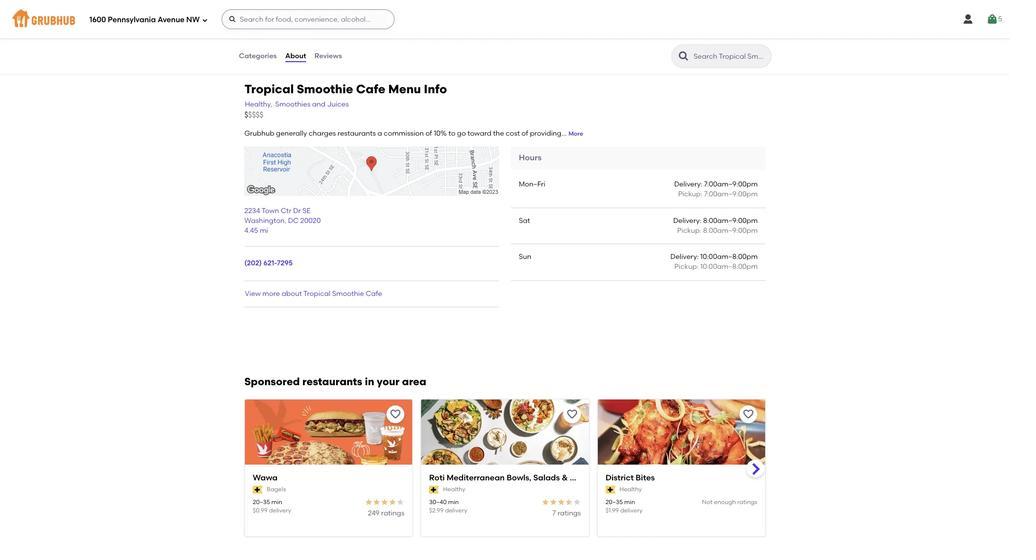 Task type: vqa. For each thing, say whether or not it's contained in the screenshot.
Seafood
no



Task type: describe. For each thing, give the bounding box(es) containing it.
20–35 min $0.99 delivery
[[253, 499, 291, 515]]

ratings for wawa
[[381, 510, 405, 518]]

tropical smoothie cafe  menu info
[[245, 82, 447, 96]]

juices
[[327, 100, 349, 109]]

,
[[285, 217, 287, 225]]

bowls,
[[507, 474, 532, 483]]

and
[[312, 100, 326, 109]]

min for wawa
[[272, 499, 282, 506]]

main navigation navigation
[[0, 0, 1011, 39]]

2 of from the left
[[522, 129, 529, 138]]

sun
[[519, 253, 532, 261]]

...
[[562, 129, 567, 138]]

mon–fri
[[519, 180, 546, 189]]

delivery for roti mediterranean bowls, salads & pitas
[[445, 508, 468, 515]]

$2.99
[[429, 508, 444, 515]]

hours
[[519, 153, 542, 163]]

svg image inside 5 button
[[987, 13, 999, 25]]

delivery: 8:00am–9:00pm
[[674, 217, 758, 225]]

min for district bites
[[625, 499, 635, 506]]

about
[[282, 290, 302, 298]]

commission
[[384, 129, 424, 138]]

healthy, smoothies and juices
[[245, 100, 349, 109]]

1 of from the left
[[426, 129, 432, 138]]

10:00am–8:00pm for pickup: 10:00am–8:00pm
[[701, 263, 758, 271]]

mi
[[260, 227, 268, 235]]

se
[[303, 207, 311, 215]]

categories button
[[239, 39, 277, 74]]

save this restaurant image for roti
[[566, 409, 578, 421]]

1 horizontal spatial tropical
[[304, 290, 331, 298]]

delivery: for pickup: 10:00am–8:00pm
[[671, 253, 699, 261]]

2234 town ctr dr se washington , dc 20020 4.45 mi
[[245, 207, 321, 235]]

district
[[606, 474, 634, 483]]

search icon image
[[678, 50, 690, 62]]

5 button
[[987, 10, 1003, 28]]

0 vertical spatial smoothie
[[297, 82, 353, 96]]

ratings for roti mediterranean bowls, salads & pitas
[[558, 510, 581, 518]]

pickup: for pickup: 7:00am–9:00pm
[[679, 190, 703, 199]]

pitas
[[570, 474, 590, 483]]

delivery: 10:00am–8:00pm
[[671, 253, 758, 261]]

about
[[285, 52, 306, 60]]

&
[[562, 474, 568, 483]]

20–35 min $1.99 delivery
[[606, 499, 643, 515]]

more button
[[569, 130, 584, 138]]

save this restaurant button for district
[[740, 406, 758, 424]]

1 horizontal spatial svg image
[[229, 15, 236, 23]]

30–40 min $2.99 delivery
[[429, 499, 468, 515]]

nw
[[186, 15, 200, 24]]

your
[[377, 376, 400, 388]]

0 vertical spatial cafe
[[356, 82, 386, 96]]

$$$$$
[[245, 111, 264, 120]]

7:00am–9:00pm for delivery: 7:00am–9:00pm
[[704, 180, 758, 189]]

7
[[553, 510, 556, 518]]

cost
[[506, 129, 520, 138]]

pennsylvania
[[108, 15, 156, 24]]

(202) 621-7295
[[245, 259, 293, 268]]

healthy,
[[245, 100, 272, 109]]

district bites link
[[606, 473, 758, 484]]

ctr
[[281, 207, 292, 215]]

pickup: for pickup: 8:00am–9:00pm
[[678, 227, 702, 235]]

salads
[[534, 474, 560, 483]]

10%
[[434, 129, 447, 138]]

toward
[[468, 129, 492, 138]]

grubhub generally charges restaurants a commission of 10% to go toward the cost of providing ... more
[[245, 129, 584, 138]]

bites
[[636, 474, 655, 483]]

roti mediterranean bowls, salads & pitas
[[429, 474, 590, 483]]

categories
[[239, 52, 277, 60]]

the
[[493, 129, 504, 138]]

area
[[402, 376, 427, 388]]

20020
[[301, 217, 321, 225]]

2 horizontal spatial ratings
[[738, 499, 758, 506]]

save this restaurant button for roti
[[563, 406, 581, 424]]

providing
[[530, 129, 562, 138]]

$1.99
[[606, 508, 619, 515]]

$
[[245, 111, 248, 120]]

0 vertical spatial restaurants
[[338, 129, 376, 138]]

2234
[[245, 207, 260, 215]]

subscription pass image
[[429, 487, 439, 495]]

1 save this restaurant image from the left
[[390, 409, 402, 421]]

enough
[[714, 499, 736, 506]]

wawa
[[253, 474, 278, 483]]

healthy, button
[[245, 99, 273, 110]]

249 ratings
[[368, 510, 405, 518]]

dc
[[288, 217, 299, 225]]

charges
[[309, 129, 336, 138]]

more
[[569, 130, 584, 137]]

wawa logo image
[[245, 400, 413, 483]]

roti
[[429, 474, 445, 483]]

not
[[702, 499, 713, 506]]

4.45
[[245, 227, 258, 235]]

1 vertical spatial smoothie
[[332, 290, 364, 298]]

more
[[263, 290, 280, 298]]



Task type: locate. For each thing, give the bounding box(es) containing it.
wawa link
[[253, 473, 405, 484]]

pickup: 7:00am–9:00pm
[[679, 190, 758, 199]]

grubhub
[[245, 129, 275, 138]]

info
[[424, 82, 447, 96]]

2 8:00am–9:00pm from the top
[[703, 227, 758, 235]]

2 healthy from the left
[[620, 487, 642, 494]]

2 subscription pass image from the left
[[606, 487, 616, 495]]

a
[[378, 129, 382, 138]]

8:00am–9:00pm for pickup: 8:00am–9:00pm
[[703, 227, 758, 235]]

7295
[[277, 259, 293, 268]]

save this restaurant image for district
[[743, 409, 755, 421]]

mediterranean
[[447, 474, 505, 483]]

min down bagels
[[272, 499, 282, 506]]

1 horizontal spatial min
[[448, 499, 459, 506]]

1 vertical spatial 10:00am–8:00pm
[[701, 263, 758, 271]]

delivery inside 20–35 min $1.99 delivery
[[621, 508, 643, 515]]

1 healthy from the left
[[443, 487, 466, 494]]

town
[[262, 207, 279, 215]]

0 vertical spatial 7:00am–9:00pm
[[704, 180, 758, 189]]

district bites
[[606, 474, 655, 483]]

3 save this restaurant image from the left
[[743, 409, 755, 421]]

reviews
[[315, 52, 342, 60]]

3 min from the left
[[625, 499, 635, 506]]

2 save this restaurant button from the left
[[563, 406, 581, 424]]

tropical up healthy,
[[245, 82, 294, 96]]

min down the district bites
[[625, 499, 635, 506]]

pickup: down delivery: 7:00am–9:00pm
[[679, 190, 703, 199]]

0 horizontal spatial ratings
[[381, 510, 405, 518]]

pickup: down delivery: 10:00am–8:00pm
[[675, 263, 699, 271]]

subscription pass image for wawa
[[253, 487, 263, 495]]

tropical
[[245, 82, 294, 96], [304, 290, 331, 298]]

0 horizontal spatial save this restaurant button
[[387, 406, 405, 424]]

delivery right "$0.99"
[[269, 508, 291, 515]]

3 save this restaurant button from the left
[[740, 406, 758, 424]]

1 min from the left
[[272, 499, 282, 506]]

delivery right $2.99
[[445, 508, 468, 515]]

go
[[457, 129, 466, 138]]

subscription pass image
[[253, 487, 263, 495], [606, 487, 616, 495]]

sponsored restaurants in your area
[[245, 376, 427, 388]]

svg image
[[987, 13, 999, 25], [229, 15, 236, 23], [202, 17, 208, 23]]

of left "10%"
[[426, 129, 432, 138]]

roti mediterranean bowls, salads & pitas logo image
[[422, 400, 589, 483]]

8:00am–9:00pm for delivery: 8:00am–9:00pm
[[703, 217, 758, 225]]

save this restaurant image
[[390, 409, 402, 421], [566, 409, 578, 421], [743, 409, 755, 421]]

2 10:00am–8:00pm from the top
[[701, 263, 758, 271]]

of
[[426, 129, 432, 138], [522, 129, 529, 138]]

20–35 inside 20–35 min $0.99 delivery
[[253, 499, 270, 506]]

2 7:00am–9:00pm from the top
[[704, 190, 758, 199]]

delivery: up pickup: 8:00am–9:00pm
[[674, 217, 702, 225]]

smoothies
[[275, 100, 311, 109]]

(202)
[[245, 259, 262, 268]]

20–35 up "$0.99"
[[253, 499, 270, 506]]

0 vertical spatial pickup:
[[679, 190, 703, 199]]

2 horizontal spatial min
[[625, 499, 635, 506]]

1 vertical spatial delivery:
[[674, 217, 702, 225]]

Search Tropical Smoothie Cafe  search field
[[693, 52, 769, 61]]

subscription pass image down the wawa
[[253, 487, 263, 495]]

10:00am–8:00pm up "pickup: 10:00am–8:00pm"
[[701, 253, 758, 261]]

ratings right enough
[[738, 499, 758, 506]]

1 vertical spatial tropical
[[304, 290, 331, 298]]

7 ratings
[[553, 510, 581, 518]]

20–35 inside 20–35 min $1.99 delivery
[[606, 499, 623, 506]]

0 horizontal spatial min
[[272, 499, 282, 506]]

to
[[449, 129, 456, 138]]

1 vertical spatial restaurants
[[303, 376, 363, 388]]

1 vertical spatial 7:00am–9:00pm
[[704, 190, 758, 199]]

621-
[[264, 259, 277, 268]]

pickup: for pickup: 10:00am–8:00pm
[[675, 263, 699, 271]]

2 min from the left
[[448, 499, 459, 506]]

delivery for wawa
[[269, 508, 291, 515]]

2 horizontal spatial save this restaurant button
[[740, 406, 758, 424]]

of right cost
[[522, 129, 529, 138]]

delivery inside 20–35 min $0.99 delivery
[[269, 508, 291, 515]]

pickup: 8:00am–9:00pm
[[678, 227, 758, 235]]

20–35 for wawa
[[253, 499, 270, 506]]

2 delivery from the left
[[445, 508, 468, 515]]

bagels
[[267, 487, 286, 494]]

pickup:
[[679, 190, 703, 199], [678, 227, 702, 235], [675, 263, 699, 271]]

ratings right 7
[[558, 510, 581, 518]]

7:00am–9:00pm for pickup: 7:00am–9:00pm
[[704, 190, 758, 199]]

min inside 20–35 min $0.99 delivery
[[272, 499, 282, 506]]

svg image
[[963, 13, 974, 25]]

0 vertical spatial delivery:
[[675, 180, 703, 189]]

delivery: 7:00am–9:00pm
[[675, 180, 758, 189]]

1 vertical spatial 8:00am–9:00pm
[[703, 227, 758, 235]]

delivery right $1.99
[[621, 508, 643, 515]]

healthy for bites
[[620, 487, 642, 494]]

delivery: up pickup: 7:00am–9:00pm
[[675, 180, 703, 189]]

view
[[245, 290, 261, 298]]

2 horizontal spatial delivery
[[621, 508, 643, 515]]

1 horizontal spatial save this restaurant button
[[563, 406, 581, 424]]

0 horizontal spatial save this restaurant image
[[390, 409, 402, 421]]

restaurants left 'a'
[[338, 129, 376, 138]]

20–35 up $1.99
[[606, 499, 623, 506]]

2 horizontal spatial svg image
[[987, 13, 999, 25]]

smoothies and juices button
[[275, 99, 350, 110]]

8:00am–9:00pm down delivery: 8:00am–9:00pm
[[703, 227, 758, 235]]

restaurants
[[338, 129, 376, 138], [303, 376, 363, 388]]

10:00am–8:00pm
[[701, 253, 758, 261], [701, 263, 758, 271]]

min
[[272, 499, 282, 506], [448, 499, 459, 506], [625, 499, 635, 506]]

delivery: up "pickup: 10:00am–8:00pm"
[[671, 253, 699, 261]]

healthy for mediterranean
[[443, 487, 466, 494]]

healthy down the district bites
[[620, 487, 642, 494]]

view more about tropical smoothie cafe
[[245, 290, 382, 298]]

1 8:00am–9:00pm from the top
[[703, 217, 758, 225]]

0 horizontal spatial healthy
[[443, 487, 466, 494]]

healthy
[[443, 487, 466, 494], [620, 487, 642, 494]]

2 20–35 from the left
[[606, 499, 623, 506]]

1 horizontal spatial subscription pass image
[[606, 487, 616, 495]]

7:00am–9:00pm up pickup: 7:00am–9:00pm
[[704, 180, 758, 189]]

1 vertical spatial cafe
[[366, 290, 382, 298]]

menu
[[389, 82, 421, 96]]

1 10:00am–8:00pm from the top
[[701, 253, 758, 261]]

0 horizontal spatial tropical
[[245, 82, 294, 96]]

0 vertical spatial 8:00am–9:00pm
[[703, 217, 758, 225]]

pickup: down delivery: 8:00am–9:00pm
[[678, 227, 702, 235]]

0 vertical spatial tropical
[[245, 82, 294, 96]]

1 horizontal spatial delivery
[[445, 508, 468, 515]]

1600 pennsylvania avenue nw
[[89, 15, 200, 24]]

0 vertical spatial 10:00am–8:00pm
[[701, 253, 758, 261]]

generally
[[276, 129, 307, 138]]

20–35
[[253, 499, 270, 506], [606, 499, 623, 506]]

1 7:00am–9:00pm from the top
[[704, 180, 758, 189]]

1600
[[89, 15, 106, 24]]

sat
[[519, 217, 530, 225]]

1 delivery from the left
[[269, 508, 291, 515]]

min for roti mediterranean bowls, salads & pitas
[[448, 499, 459, 506]]

10:00am–8:00pm down delivery: 10:00am–8:00pm
[[701, 263, 758, 271]]

delivery: for pickup: 8:00am–9:00pm
[[674, 217, 702, 225]]

subscription pass image down 'district' at the bottom
[[606, 487, 616, 495]]

ratings
[[738, 499, 758, 506], [381, 510, 405, 518], [558, 510, 581, 518]]

not enough ratings
[[702, 499, 758, 506]]

ratings right 249
[[381, 510, 405, 518]]

avenue
[[158, 15, 185, 24]]

reviews button
[[314, 39, 343, 74]]

0 horizontal spatial subscription pass image
[[253, 487, 263, 495]]

8:00am–9:00pm up pickup: 8:00am–9:00pm
[[703, 217, 758, 225]]

delivery:
[[675, 180, 703, 189], [674, 217, 702, 225], [671, 253, 699, 261]]

0 horizontal spatial delivery
[[269, 508, 291, 515]]

dr
[[293, 207, 301, 215]]

249
[[368, 510, 380, 518]]

1 horizontal spatial of
[[522, 129, 529, 138]]

8:00am–9:00pm
[[703, 217, 758, 225], [703, 227, 758, 235]]

subscription pass image for district bites
[[606, 487, 616, 495]]

Search for food, convenience, alcohol... search field
[[222, 9, 395, 29]]

pickup: 10:00am–8:00pm
[[675, 263, 758, 271]]

save this restaurant button
[[387, 406, 405, 424], [563, 406, 581, 424], [740, 406, 758, 424]]

2 save this restaurant image from the left
[[566, 409, 578, 421]]

2 horizontal spatial save this restaurant image
[[743, 409, 755, 421]]

0 horizontal spatial 20–35
[[253, 499, 270, 506]]

1 20–35 from the left
[[253, 499, 270, 506]]

10:00am–8:00pm for delivery: 10:00am–8:00pm
[[701, 253, 758, 261]]

5
[[999, 15, 1003, 23]]

tropical right "about"
[[304, 290, 331, 298]]

sponsored
[[245, 376, 300, 388]]

1 horizontal spatial 20–35
[[606, 499, 623, 506]]

min right 30–40
[[448, 499, 459, 506]]

$0.99
[[253, 508, 268, 515]]

1 horizontal spatial ratings
[[558, 510, 581, 518]]

1 subscription pass image from the left
[[253, 487, 263, 495]]

roti mediterranean bowls, salads & pitas link
[[429, 473, 590, 484]]

min inside 30–40 min $2.99 delivery
[[448, 499, 459, 506]]

1 horizontal spatial save this restaurant image
[[566, 409, 578, 421]]

2 vertical spatial delivery:
[[671, 253, 699, 261]]

7:00am–9:00pm down delivery: 7:00am–9:00pm
[[704, 190, 758, 199]]

star icon image
[[365, 499, 373, 507], [373, 499, 381, 507], [381, 499, 389, 507], [389, 499, 397, 507], [397, 499, 405, 507], [542, 499, 550, 507], [550, 499, 558, 507], [558, 499, 565, 507], [565, 499, 573, 507], [565, 499, 573, 507], [573, 499, 581, 507]]

washington
[[245, 217, 285, 225]]

min inside 20–35 min $1.99 delivery
[[625, 499, 635, 506]]

district bites logo image
[[598, 400, 766, 483]]

1 horizontal spatial healthy
[[620, 487, 642, 494]]

healthy up 30–40 min $2.99 delivery
[[443, 487, 466, 494]]

1 vertical spatial pickup:
[[678, 227, 702, 235]]

3 delivery from the left
[[621, 508, 643, 515]]

7:00am–9:00pm
[[704, 180, 758, 189], [704, 190, 758, 199]]

delivery: for pickup: 7:00am–9:00pm
[[675, 180, 703, 189]]

0 horizontal spatial of
[[426, 129, 432, 138]]

0 horizontal spatial svg image
[[202, 17, 208, 23]]

restaurants left in
[[303, 376, 363, 388]]

(202) 621-7295 button
[[245, 259, 293, 269]]

2 vertical spatial pickup:
[[675, 263, 699, 271]]

1 save this restaurant button from the left
[[387, 406, 405, 424]]

delivery inside 30–40 min $2.99 delivery
[[445, 508, 468, 515]]

delivery for district bites
[[621, 508, 643, 515]]

20–35 for district bites
[[606, 499, 623, 506]]



